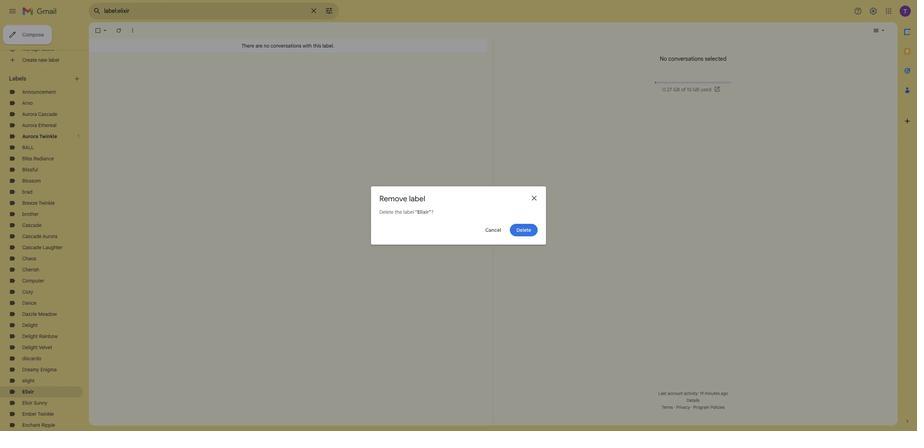 Task type: locate. For each thing, give the bounding box(es) containing it.
0 vertical spatial delight
[[22, 322, 38, 329]]

aurora up ball link
[[22, 133, 38, 140]]

elixir down 'elight' "link" at the bottom of the page
[[22, 389, 34, 395]]

1 horizontal spatial gb
[[693, 87, 700, 93]]

enchant
[[22, 422, 40, 429]]

0 vertical spatial delete
[[380, 209, 394, 215]]

delete left the
[[380, 209, 394, 215]]

arno
[[22, 100, 33, 106]]

clear search image
[[307, 4, 321, 18]]

2 vertical spatial delight
[[22, 345, 38, 351]]

search mail image
[[91, 5, 104, 17]]

elight
[[22, 378, 34, 384]]

aurora down arno
[[22, 111, 37, 117]]

0 horizontal spatial gb
[[674, 87, 680, 93]]

this
[[313, 43, 321, 49]]

delight down delight link
[[22, 334, 38, 340]]

toggle split pane mode image
[[873, 27, 880, 34]]

activity:
[[685, 391, 699, 396]]

cascade for cascade 'link'
[[22, 222, 42, 229]]

delete inside button
[[517, 227, 532, 233]]

labels navigation
[[0, 0, 89, 431]]

account
[[668, 391, 683, 396]]

brother link
[[22, 211, 39, 217]]

cascade down the brother
[[22, 222, 42, 229]]

follow link to manage storage image
[[715, 86, 722, 93]]

2 delight from the top
[[22, 334, 38, 340]]

twinkle for ember twinkle
[[38, 411, 54, 418]]

cozy
[[22, 289, 33, 295]]

label right 'new'
[[49, 57, 59, 63]]

label.
[[323, 43, 335, 49]]

1 vertical spatial twinkle
[[39, 200, 55, 206]]

new
[[38, 57, 47, 63]]

0 horizontal spatial delete
[[380, 209, 394, 215]]

· down details
[[692, 405, 693, 410]]

aurora twinkle
[[22, 133, 57, 140]]

1 vertical spatial delight
[[22, 334, 38, 340]]

1 delight from the top
[[22, 322, 38, 329]]

ember twinkle
[[22, 411, 54, 418]]

cascade
[[38, 111, 57, 117], [22, 222, 42, 229], [22, 233, 42, 240], [22, 245, 42, 251]]

elixir sunny link
[[22, 400, 47, 406]]

selected
[[705, 56, 727, 63]]

there
[[242, 43, 254, 49]]

manage labels
[[22, 46, 54, 52]]

manage
[[22, 46, 40, 52]]

2 vertical spatial elixir
[[22, 400, 33, 406]]

1 horizontal spatial ·
[[692, 405, 693, 410]]

0 horizontal spatial ·
[[675, 405, 676, 410]]

delete
[[380, 209, 394, 215], [517, 227, 532, 233]]

last
[[659, 391, 667, 396]]

gb
[[674, 87, 680, 93], [693, 87, 700, 93]]

0 vertical spatial conversations
[[271, 43, 302, 49]]

dreamy
[[22, 367, 39, 373]]

0 horizontal spatial "
[[416, 209, 418, 215]]

elixir for elixir link
[[22, 389, 34, 395]]

discardo link
[[22, 356, 41, 362]]

aurora up laughter
[[43, 233, 57, 240]]

0.27 gb of 15 gb used
[[663, 87, 712, 93]]

used
[[701, 87, 712, 93]]

label right the
[[404, 209, 414, 215]]

2 " from the left
[[429, 209, 431, 215]]

cascade for cascade aurora
[[22, 233, 42, 240]]

gb left of
[[674, 87, 680, 93]]

with
[[303, 43, 312, 49]]

no
[[660, 56, 668, 63]]

enchant ripple link
[[22, 422, 55, 429]]

0 vertical spatial elixir
[[418, 209, 429, 215]]

elixir left ?
[[418, 209, 429, 215]]

dazzle
[[22, 311, 37, 318]]

aurora
[[22, 111, 37, 117], [22, 122, 37, 129], [22, 133, 38, 140], [43, 233, 57, 240]]

elight link
[[22, 378, 34, 384]]

program
[[694, 405, 710, 410]]

manage labels link
[[22, 46, 54, 52]]

1 vertical spatial label
[[409, 194, 426, 204]]

elixir down elixir link
[[22, 400, 33, 406]]

create new label link
[[22, 57, 59, 63]]

elixir inside remove label 'alert dialog'
[[418, 209, 429, 215]]

2 vertical spatial label
[[404, 209, 414, 215]]

0 vertical spatial twinkle
[[39, 133, 57, 140]]

?
[[431, 209, 434, 215]]

delight for delight velvet
[[22, 345, 38, 351]]

dance link
[[22, 300, 36, 306]]

remove label heading
[[380, 194, 426, 204]]

dreamy enigma
[[22, 367, 57, 373]]

arno link
[[22, 100, 33, 106]]

the
[[395, 209, 402, 215]]

labels
[[41, 46, 54, 52]]

advanced search options image
[[322, 4, 336, 18]]

twinkle up ripple
[[38, 411, 54, 418]]

cascade link
[[22, 222, 42, 229]]

remove label alert dialog
[[371, 187, 546, 245]]

blossom link
[[22, 178, 41, 184]]

aurora up aurora twinkle
[[22, 122, 37, 129]]

brad
[[22, 189, 32, 195]]

twinkle down ethereal at the top of the page
[[39, 133, 57, 140]]

ember
[[22, 411, 37, 418]]

aurora cascade
[[22, 111, 57, 117]]

no conversations selected
[[660, 56, 727, 63]]

delete right "cancel"
[[517, 227, 532, 233]]

gb right 15
[[693, 87, 700, 93]]

delight rainbow link
[[22, 334, 58, 340]]

twinkle
[[39, 133, 57, 140], [39, 200, 55, 206], [38, 411, 54, 418]]

cascade down cascade 'link'
[[22, 233, 42, 240]]

twinkle right breeze at the left top of the page
[[39, 200, 55, 206]]

1 gb from the left
[[674, 87, 680, 93]]

bliss radiance link
[[22, 156, 54, 162]]

tab list
[[898, 22, 918, 406]]

computer
[[22, 278, 44, 284]]

·
[[675, 405, 676, 410], [692, 405, 693, 410]]

delight down dazzle
[[22, 322, 38, 329]]

compose button
[[3, 25, 52, 44]]

delight up discardo link
[[22, 345, 38, 351]]

velvet
[[39, 345, 52, 351]]

delete button
[[510, 224, 538, 237]]

1 vertical spatial conversations
[[669, 56, 704, 63]]

15
[[688, 87, 692, 93]]

cascade up chaos
[[22, 245, 42, 251]]

cancel
[[486, 227, 502, 233]]

delight link
[[22, 322, 38, 329]]

2 vertical spatial twinkle
[[38, 411, 54, 418]]

twinkle for aurora twinkle
[[39, 133, 57, 140]]

· right terms
[[675, 405, 676, 410]]

details
[[687, 398, 700, 403]]

19
[[700, 391, 704, 396]]

bliss radiance
[[22, 156, 54, 162]]

1 vertical spatial elixir
[[22, 389, 34, 395]]

no conversations selected main content
[[89, 22, 898, 426]]

"
[[416, 209, 418, 215], [429, 209, 431, 215]]

label
[[49, 57, 59, 63], [409, 194, 426, 204], [404, 209, 414, 215]]

labels heading
[[9, 75, 74, 82]]

label inside navigation
[[49, 57, 59, 63]]

delete for delete
[[517, 227, 532, 233]]

3 delight from the top
[[22, 345, 38, 351]]

label up delete the label " elixir " ?
[[409, 194, 426, 204]]

chaos
[[22, 256, 36, 262]]

aurora for aurora twinkle
[[22, 133, 38, 140]]

dreamy enigma link
[[22, 367, 57, 373]]

conversations
[[271, 43, 302, 49], [669, 56, 704, 63]]

brother
[[22, 211, 39, 217]]

aurora for aurora cascade
[[22, 111, 37, 117]]

1 horizontal spatial "
[[429, 209, 431, 215]]

dance
[[22, 300, 36, 306]]

0 vertical spatial label
[[49, 57, 59, 63]]

1 vertical spatial delete
[[517, 227, 532, 233]]

None search field
[[89, 3, 339, 19]]

1 horizontal spatial delete
[[517, 227, 532, 233]]

gmail image
[[22, 4, 60, 18]]



Task type: vqa. For each thing, say whether or not it's contained in the screenshot.
ago at the right of the page
yes



Task type: describe. For each thing, give the bounding box(es) containing it.
remove
[[380, 194, 408, 204]]

chaos link
[[22, 256, 36, 262]]

ball
[[22, 145, 34, 151]]

elixir for elixir sunny
[[22, 400, 33, 406]]

cozy link
[[22, 289, 33, 295]]

breeze
[[22, 200, 38, 206]]

delight for delight link
[[22, 322, 38, 329]]

are
[[256, 43, 263, 49]]

delight rainbow
[[22, 334, 58, 340]]

create
[[22, 57, 37, 63]]

0 horizontal spatial conversations
[[271, 43, 302, 49]]

label for new
[[49, 57, 59, 63]]

2 · from the left
[[692, 405, 693, 410]]

delight for delight rainbow
[[22, 334, 38, 340]]

twinkle for breeze twinkle
[[39, 200, 55, 206]]

cascade for cascade laughter
[[22, 245, 42, 251]]

enchant ripple
[[22, 422, 55, 429]]

cascade aurora
[[22, 233, 57, 240]]

main menu image
[[8, 7, 17, 15]]

labels
[[9, 75, 26, 82]]

compose
[[22, 32, 44, 38]]

blossom
[[22, 178, 41, 184]]

elixir link
[[22, 389, 34, 395]]

cascade aurora link
[[22, 233, 57, 240]]

0.27
[[663, 87, 673, 93]]

minutes
[[705, 391, 720, 396]]

ethereal
[[38, 122, 57, 129]]

delight velvet link
[[22, 345, 52, 351]]

cherish link
[[22, 267, 39, 273]]

aurora ethereal
[[22, 122, 57, 129]]

delight velvet
[[22, 345, 52, 351]]

label for the
[[404, 209, 414, 215]]

cancel button
[[480, 224, 508, 237]]

remove label
[[380, 194, 426, 204]]

aurora for aurora ethereal
[[22, 122, 37, 129]]

privacy link
[[677, 405, 691, 410]]

no
[[264, 43, 270, 49]]

enigma
[[40, 367, 57, 373]]

cascade laughter
[[22, 245, 63, 251]]

ago
[[721, 391, 729, 396]]

radiance
[[34, 156, 54, 162]]

ripple
[[42, 422, 55, 429]]

dazzle meadow
[[22, 311, 57, 318]]

of
[[682, 87, 686, 93]]

computer link
[[22, 278, 44, 284]]

terms
[[662, 405, 674, 410]]

breeze twinkle
[[22, 200, 55, 206]]

1
[[78, 134, 79, 139]]

2 gb from the left
[[693, 87, 700, 93]]

1 " from the left
[[416, 209, 418, 215]]

ember twinkle link
[[22, 411, 54, 418]]

elixir sunny
[[22, 400, 47, 406]]

delete for delete the label " elixir " ?
[[380, 209, 394, 215]]

cherish
[[22, 267, 39, 273]]

discardo
[[22, 356, 41, 362]]

breeze twinkle link
[[22, 200, 55, 206]]

1 horizontal spatial conversations
[[669, 56, 704, 63]]

sunny
[[34, 400, 47, 406]]

there are no conversations with this label.
[[242, 43, 335, 49]]

bliss
[[22, 156, 32, 162]]

cascade up ethereal at the top of the page
[[38, 111, 57, 117]]

1 · from the left
[[675, 405, 676, 410]]

dazzle meadow link
[[22, 311, 57, 318]]

blissful
[[22, 167, 38, 173]]

last account activity: 19 minutes ago details terms · privacy · program policies
[[659, 391, 729, 410]]

program policies link
[[694, 405, 725, 410]]

meadow
[[38, 311, 57, 318]]

policies
[[711, 405, 725, 410]]

settings image
[[870, 7, 878, 15]]

aurora cascade link
[[22, 111, 57, 117]]

announcement
[[22, 89, 56, 95]]

ball link
[[22, 145, 34, 151]]

create new label
[[22, 57, 59, 63]]

announcement link
[[22, 89, 56, 95]]

cascade laughter link
[[22, 245, 63, 251]]

delete the label " elixir " ?
[[380, 209, 434, 215]]

rainbow
[[39, 334, 58, 340]]

refresh image
[[115, 27, 122, 34]]

details link
[[687, 398, 700, 403]]

blissful link
[[22, 167, 38, 173]]

privacy
[[677, 405, 691, 410]]

aurora twinkle link
[[22, 133, 57, 140]]



